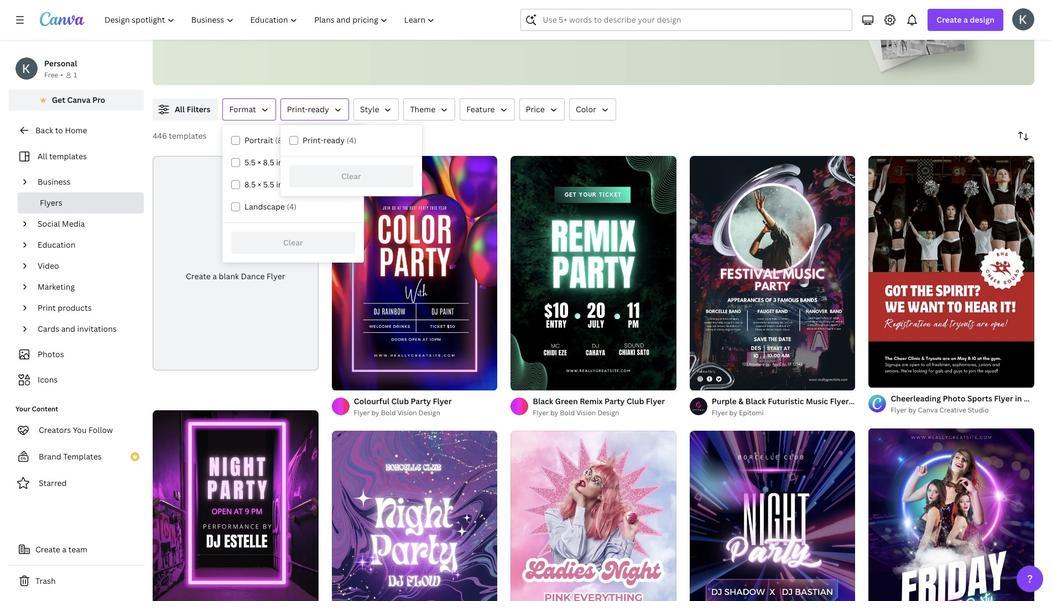 Task type: describe. For each thing, give the bounding box(es) containing it.
flair
[[383, 14, 400, 26]]

march to the beat of your own drum and teach others to do the same. get everyone grooving with dance studio flyers that capture your unique flair from amazing templates from canva.
[[171, 0, 565, 26]]

personal
[[44, 58, 77, 69]]

creators you follow link
[[9, 420, 144, 442]]

cards
[[38, 324, 59, 334]]

8.5 × 5.5 in (4)
[[245, 179, 295, 190]]

flyer by bold vision design link for party
[[354, 408, 452, 419]]

446 templates
[[153, 131, 207, 141]]

pro
[[92, 95, 105, 105]]

video link
[[33, 256, 137, 277]]

back to home link
[[9, 120, 144, 142]]

with
[[171, 14, 189, 26]]

5.5 × 8.5 in (870)
[[245, 157, 304, 168]]

design inside black green remix party club flyer flyer by bold vision design
[[598, 408, 620, 418]]

own
[[281, 0, 299, 12]]

unique
[[352, 14, 381, 26]]

teach
[[345, 0, 369, 12]]

get canva pro button
[[9, 90, 144, 111]]

print- for print-ready (4)
[[303, 135, 324, 146]]

canva inside the cheerleading photo sports flyer in red bla flyer by canva creative studio
[[919, 406, 939, 415]]

446
[[153, 131, 167, 141]]

price button
[[520, 99, 565, 121]]

templates for all templates
[[49, 151, 87, 162]]

brand templates
[[39, 452, 102, 462]]

2 from from the left
[[508, 14, 528, 26]]

creators
[[39, 425, 71, 436]]

all filters
[[175, 104, 211, 115]]

1 horizontal spatial 8.5
[[263, 157, 274, 168]]

style button
[[354, 99, 399, 121]]

social media link
[[33, 214, 137, 235]]

Search search field
[[543, 9, 846, 30]]

print-ready
[[287, 104, 329, 115]]

create a design
[[937, 14, 995, 25]]

1 vertical spatial of
[[882, 375, 888, 383]]

1 vertical spatial your
[[330, 14, 350, 26]]

create for create a design
[[937, 14, 963, 25]]

all for all templates
[[38, 151, 47, 162]]

cheerleading photo sports flyer in red bla link
[[891, 393, 1053, 405]]

media
[[62, 219, 85, 229]]

color
[[576, 104, 597, 115]]

black inside purple & black futuristic music flyer portrait flyer by epitomi
[[746, 396, 767, 407]]

color button
[[570, 99, 617, 121]]

home
[[65, 125, 87, 136]]

× for 8.5
[[258, 179, 261, 190]]

a for design
[[964, 14, 969, 25]]

templates inside march to the beat of your own drum and teach others to do the same. get everyone grooving with dance studio flyers that capture your unique flair from amazing templates from canva.
[[462, 14, 505, 26]]

march
[[171, 0, 197, 12]]

your
[[16, 405, 30, 414]]

cheerleading photo sports flyer in red black white color block style image
[[869, 156, 1035, 388]]

black green remix party club flyer image
[[511, 156, 677, 391]]

1 the from the left
[[211, 0, 225, 12]]

all filters button
[[153, 99, 218, 121]]

to for home
[[55, 125, 63, 136]]

create a blank dance flyer element
[[153, 156, 319, 371]]

print products
[[38, 303, 92, 313]]

photos
[[38, 349, 64, 360]]

capture
[[295, 14, 328, 26]]

feature button
[[460, 99, 515, 121]]

1 vertical spatial (4)
[[285, 179, 295, 190]]

flyers
[[40, 198, 62, 208]]

education link
[[33, 235, 137, 256]]

colourful
[[354, 396, 390, 407]]

in for 5.5 × 8.5 in
[[276, 157, 283, 168]]

bold inside black green remix party club flyer flyer by bold vision design
[[560, 408, 575, 418]]

create a team
[[35, 545, 87, 555]]

a for team
[[62, 545, 66, 555]]

business
[[38, 177, 71, 187]]

create a design button
[[929, 9, 1004, 31]]

1 vertical spatial (870)
[[285, 157, 304, 168]]

1 for 1 of 2
[[877, 375, 880, 383]]

create a blank dance flyer
[[186, 271, 285, 282]]

do
[[412, 0, 423, 12]]

print products link
[[33, 298, 137, 319]]

1 of 2
[[877, 375, 893, 383]]

marketing
[[38, 282, 75, 292]]

colourful club party flyer image
[[332, 156, 498, 391]]

format
[[229, 104, 256, 115]]

by inside black green remix party club flyer flyer by bold vision design
[[551, 408, 559, 418]]

2 horizontal spatial to
[[401, 0, 410, 12]]

all templates
[[38, 151, 87, 162]]

•
[[60, 70, 63, 80]]

a for blank
[[213, 271, 217, 282]]

team
[[68, 545, 87, 555]]

print-ready (4)
[[303, 135, 357, 146]]

blank
[[219, 271, 239, 282]]

studio
[[969, 406, 990, 415]]

grooving
[[528, 0, 565, 12]]

purple & black futuristic music flyer portrait image
[[690, 156, 856, 391]]

2 the from the left
[[426, 0, 440, 12]]

get canva pro
[[52, 95, 105, 105]]

back to home
[[35, 125, 87, 136]]

black green remix party club flyer flyer by bold vision design
[[533, 396, 665, 418]]

in for 8.5 × 5.5 in
[[276, 179, 283, 190]]

1 of 2 link
[[869, 156, 1035, 388]]

green
[[556, 396, 578, 407]]

same.
[[442, 0, 467, 12]]

studio
[[219, 14, 246, 26]]

marketing link
[[33, 277, 137, 298]]

dance
[[191, 14, 217, 26]]

style
[[360, 104, 379, 115]]

free
[[44, 70, 58, 80]]

0 vertical spatial (4)
[[347, 135, 357, 146]]

icons link
[[16, 370, 137, 391]]

content
[[32, 405, 58, 414]]

top level navigation element
[[97, 9, 445, 31]]

follow
[[89, 425, 113, 436]]

kendall parks image
[[1013, 8, 1035, 30]]

all templates link
[[16, 146, 137, 167]]

of inside march to the beat of your own drum and teach others to do the same. get everyone grooving with dance studio flyers that capture your unique flair from amazing templates from canva.
[[249, 0, 258, 12]]

and inside march to the beat of your own drum and teach others to do the same. get everyone grooving with dance studio flyers that capture your unique flair from amazing templates from canva.
[[327, 0, 343, 12]]



Task type: vqa. For each thing, say whether or not it's contained in the screenshot.
list
no



Task type: locate. For each thing, give the bounding box(es) containing it.
0 horizontal spatial create
[[35, 545, 60, 555]]

black up epitomi
[[746, 396, 767, 407]]

1 horizontal spatial create
[[186, 271, 211, 282]]

landscape
[[245, 202, 285, 212]]

others
[[371, 0, 399, 12]]

create inside dropdown button
[[937, 14, 963, 25]]

1 horizontal spatial from
[[508, 14, 528, 26]]

party inside "colourful club party flyer flyer by bold vision design"
[[411, 396, 431, 407]]

red
[[1025, 394, 1039, 404]]

× up landscape
[[258, 179, 261, 190]]

Sort by button
[[1013, 125, 1035, 147]]

ready up print-ready (4)
[[308, 104, 329, 115]]

to
[[200, 0, 209, 12], [401, 0, 410, 12], [55, 125, 63, 136]]

a inside dropdown button
[[964, 14, 969, 25]]

beat
[[227, 0, 246, 12]]

0 horizontal spatial and
[[61, 324, 75, 334]]

1 vertical spatial portrait
[[851, 396, 881, 407]]

1 club from the left
[[392, 396, 409, 407]]

and right "cards"
[[61, 324, 75, 334]]

and right drum
[[327, 0, 343, 12]]

1 vision from the left
[[398, 408, 417, 418]]

by down green
[[551, 408, 559, 418]]

get down •
[[52, 95, 65, 105]]

of
[[249, 0, 258, 12], [882, 375, 888, 383]]

0 horizontal spatial 1
[[74, 70, 77, 80]]

get inside button
[[52, 95, 65, 105]]

bold down colourful club party flyer link
[[381, 408, 396, 418]]

purple & black futuristic music flyer portrait link
[[712, 396, 881, 408]]

and
[[327, 0, 343, 12], [61, 324, 75, 334]]

ready for print-ready
[[308, 104, 329, 115]]

1 vertical spatial ready
[[324, 135, 345, 146]]

2 vertical spatial in
[[1016, 394, 1023, 404]]

print- inside "button"
[[287, 104, 308, 115]]

get right same.
[[469, 0, 484, 12]]

create left design
[[937, 14, 963, 25]]

dance flyer templates image
[[799, 0, 1035, 85]]

0 horizontal spatial black
[[533, 396, 554, 407]]

purple
[[712, 396, 737, 407]]

all down back
[[38, 151, 47, 162]]

club inside "colourful club party flyer flyer by bold vision design"
[[392, 396, 409, 407]]

clear down print-ready (4)
[[342, 171, 361, 182]]

0 vertical spatial create
[[937, 14, 963, 25]]

club inside black green remix party club flyer flyer by bold vision design
[[627, 396, 645, 407]]

music party event flyer image
[[153, 411, 319, 602]]

theme
[[410, 104, 436, 115]]

creative
[[940, 406, 967, 415]]

1 left 2 at the bottom right
[[877, 375, 880, 383]]

in left red
[[1016, 394, 1023, 404]]

photos link
[[16, 344, 137, 365]]

sports
[[968, 394, 993, 404]]

bold inside "colourful club party flyer flyer by bold vision design"
[[381, 408, 396, 418]]

0 vertical spatial 1
[[74, 70, 77, 80]]

1 horizontal spatial vision
[[577, 408, 596, 418]]

flyer by epitomi link
[[712, 408, 856, 419]]

0 horizontal spatial vision
[[398, 408, 417, 418]]

templates down all filters button
[[169, 131, 207, 141]]

by inside purple & black futuristic music flyer portrait flyer by epitomi
[[730, 408, 738, 418]]

1 horizontal spatial a
[[213, 271, 217, 282]]

1 vertical spatial create
[[186, 271, 211, 282]]

club right remix
[[627, 396, 645, 407]]

0 horizontal spatial 5.5
[[245, 157, 256, 168]]

8.5 down portrait (870) on the top left of page
[[263, 157, 274, 168]]

canva down the 'cheerleading' at bottom
[[919, 406, 939, 415]]

drum
[[301, 0, 324, 12]]

1 horizontal spatial your
[[330, 14, 350, 26]]

1 horizontal spatial design
[[598, 408, 620, 418]]

vision inside black green remix party club flyer flyer by bold vision design
[[577, 408, 596, 418]]

clear button down print-ready (4)
[[290, 166, 414, 188]]

1 horizontal spatial black
[[746, 396, 767, 407]]

get inside march to the beat of your own drum and teach others to do the same. get everyone grooving with dance studio flyers that capture your unique flair from amazing templates from canva.
[[469, 0, 484, 12]]

portrait up 5.5 × 8.5 in (870)
[[245, 135, 273, 146]]

vision down colourful club party flyer link
[[398, 408, 417, 418]]

print
[[38, 303, 56, 313]]

(870) up 5.5 × 8.5 in (870)
[[275, 135, 294, 146]]

flyer by bold vision design link down remix
[[533, 408, 665, 419]]

flyer by bold vision design link
[[354, 408, 452, 419], [533, 408, 665, 419]]

bold down green
[[560, 408, 575, 418]]

0 vertical spatial and
[[327, 0, 343, 12]]

invitations
[[77, 324, 117, 334]]

colorful modern friday night party club flyer image
[[869, 429, 1035, 602]]

create a blank dance flyer link
[[153, 156, 319, 371]]

templates for 446 templates
[[169, 131, 207, 141]]

products
[[58, 303, 92, 313]]

trash link
[[9, 571, 144, 593]]

in up 8.5 × 5.5 in (4)
[[276, 157, 283, 168]]

1 design from the left
[[419, 408, 441, 418]]

dance
[[241, 271, 265, 282]]

1 vertical spatial ×
[[258, 179, 261, 190]]

1 horizontal spatial templates
[[169, 131, 207, 141]]

education
[[38, 240, 75, 250]]

price
[[526, 104, 545, 115]]

× down portrait (870) on the top left of page
[[258, 157, 261, 168]]

1 vertical spatial 1
[[877, 375, 880, 383]]

icons
[[38, 375, 58, 385]]

print- down print-ready "button" on the top
[[303, 135, 324, 146]]

1
[[74, 70, 77, 80], [877, 375, 880, 383]]

clear button down landscape (4)
[[231, 232, 355, 254]]

0 horizontal spatial club
[[392, 396, 409, 407]]

1 horizontal spatial the
[[426, 0, 440, 12]]

0 vertical spatial clear
[[342, 171, 361, 182]]

1 horizontal spatial party
[[605, 396, 625, 407]]

party right remix
[[605, 396, 625, 407]]

theme button
[[404, 99, 456, 121]]

None search field
[[521, 9, 853, 31]]

1 horizontal spatial canva
[[919, 406, 939, 415]]

a left design
[[964, 14, 969, 25]]

1 vertical spatial canva
[[919, 406, 939, 415]]

0 vertical spatial in
[[276, 157, 283, 168]]

to right back
[[55, 125, 63, 136]]

of up flyers on the top of page
[[249, 0, 258, 12]]

create inside 'button'
[[35, 545, 60, 555]]

in down 5.5 × 8.5 in (870)
[[276, 179, 283, 190]]

0 vertical spatial get
[[469, 0, 484, 12]]

1 flyer by bold vision design link from the left
[[354, 408, 452, 419]]

2 × from the top
[[258, 179, 261, 190]]

1 vertical spatial all
[[38, 151, 47, 162]]

0 vertical spatial ×
[[258, 157, 261, 168]]

2 horizontal spatial a
[[964, 14, 969, 25]]

from down do
[[403, 14, 423, 26]]

0 vertical spatial ready
[[308, 104, 329, 115]]

business link
[[33, 172, 137, 193]]

0 vertical spatial 8.5
[[263, 157, 274, 168]]

1 party from the left
[[411, 396, 431, 407]]

1 horizontal spatial clear
[[342, 171, 361, 182]]

by
[[909, 406, 917, 415], [372, 408, 380, 418], [730, 408, 738, 418], [551, 408, 559, 418]]

0 vertical spatial all
[[175, 104, 185, 115]]

purple & black futuristic music flyer portrait flyer by epitomi
[[712, 396, 881, 418]]

all
[[175, 104, 185, 115], [38, 151, 47, 162]]

canva inside button
[[67, 95, 91, 105]]

from down everyone
[[508, 14, 528, 26]]

trash
[[35, 576, 56, 587]]

templates down everyone
[[462, 14, 505, 26]]

black inside black green remix party club flyer flyer by bold vision design
[[533, 396, 554, 407]]

2 vertical spatial templates
[[49, 151, 87, 162]]

0 horizontal spatial your
[[260, 0, 279, 12]]

a left blank
[[213, 271, 217, 282]]

all for all filters
[[175, 104, 185, 115]]

flyer by bold vision design link for remix
[[533, 408, 665, 419]]

colourful club party flyer link
[[354, 396, 452, 408]]

1 vertical spatial in
[[276, 179, 283, 190]]

social media
[[38, 219, 85, 229]]

2 vertical spatial a
[[62, 545, 66, 555]]

2 black from the left
[[533, 396, 554, 407]]

1 for 1
[[74, 70, 77, 80]]

epitomi
[[740, 408, 764, 418]]

ready inside "button"
[[308, 104, 329, 115]]

1 horizontal spatial all
[[175, 104, 185, 115]]

0 horizontal spatial to
[[55, 125, 63, 136]]

2 party from the left
[[605, 396, 625, 407]]

1 vertical spatial clear button
[[231, 232, 355, 254]]

canva left pro
[[67, 95, 91, 105]]

club
[[392, 396, 409, 407], [627, 396, 645, 407]]

the left beat
[[211, 0, 225, 12]]

0 vertical spatial clear button
[[290, 166, 414, 188]]

brand
[[39, 452, 61, 462]]

1 horizontal spatial 1
[[877, 375, 880, 383]]

create for create a blank dance flyer
[[186, 271, 211, 282]]

creators you follow
[[39, 425, 113, 436]]

5.5 down portrait (870) on the top left of page
[[245, 157, 256, 168]]

1 black from the left
[[746, 396, 767, 407]]

cheerleading photo sports flyer in red bla flyer by canva creative studio
[[891, 394, 1053, 415]]

your down teach
[[330, 14, 350, 26]]

1 vertical spatial templates
[[169, 131, 207, 141]]

print-
[[287, 104, 308, 115], [303, 135, 324, 146]]

0 vertical spatial 5.5
[[245, 157, 256, 168]]

5.5 up landscape (4)
[[263, 179, 274, 190]]

0 vertical spatial a
[[964, 14, 969, 25]]

design
[[419, 408, 441, 418], [598, 408, 620, 418]]

starred
[[39, 478, 67, 489]]

2 flyer by bold vision design link from the left
[[533, 408, 665, 419]]

flyers
[[249, 14, 273, 26]]

to for the
[[200, 0, 209, 12]]

canva
[[67, 95, 91, 105], [919, 406, 939, 415]]

flyer by canva creative studio link
[[891, 405, 1035, 417]]

1 horizontal spatial portrait
[[851, 396, 881, 407]]

5.5
[[245, 157, 256, 168], [263, 179, 274, 190]]

0 horizontal spatial the
[[211, 0, 225, 12]]

1 horizontal spatial to
[[200, 0, 209, 12]]

0 horizontal spatial 8.5
[[245, 179, 256, 190]]

by down the 'cheerleading' at bottom
[[909, 406, 917, 415]]

futuristic
[[768, 396, 805, 407]]

0 vertical spatial (870)
[[275, 135, 294, 146]]

a inside 'button'
[[62, 545, 66, 555]]

video
[[38, 261, 59, 271]]

your up flyers on the top of page
[[260, 0, 279, 12]]

pink retro photo feminine glitter ladies night club event flyer image
[[511, 431, 677, 602]]

0 vertical spatial canva
[[67, 95, 91, 105]]

templates
[[462, 14, 505, 26], [169, 131, 207, 141], [49, 151, 87, 162]]

0 horizontal spatial get
[[52, 95, 65, 105]]

design inside "colourful club party flyer flyer by bold vision design"
[[419, 408, 441, 418]]

create left team
[[35, 545, 60, 555]]

1 vertical spatial clear
[[283, 237, 303, 248]]

black and pink futuristic night party club flyer image
[[690, 431, 856, 602]]

create
[[937, 14, 963, 25], [186, 271, 211, 282], [35, 545, 60, 555]]

&
[[739, 396, 744, 407]]

1 vertical spatial print-
[[303, 135, 324, 146]]

2 bold from the left
[[560, 408, 575, 418]]

design down colourful club party flyer link
[[419, 408, 441, 418]]

1 horizontal spatial 5.5
[[263, 179, 274, 190]]

0 horizontal spatial templates
[[49, 151, 87, 162]]

black left green
[[533, 396, 554, 407]]

0 horizontal spatial from
[[403, 14, 423, 26]]

portrait inside purple & black futuristic music flyer portrait flyer by epitomi
[[851, 396, 881, 407]]

to left do
[[401, 0, 410, 12]]

0 horizontal spatial bold
[[381, 408, 396, 418]]

by inside the cheerleading photo sports flyer in red bla flyer by canva creative studio
[[909, 406, 917, 415]]

templates down back to home
[[49, 151, 87, 162]]

2 club from the left
[[627, 396, 645, 407]]

create for create a team
[[35, 545, 60, 555]]

1 horizontal spatial and
[[327, 0, 343, 12]]

black green remix party club flyer link
[[533, 396, 665, 408]]

social
[[38, 219, 60, 229]]

vision inside "colourful club party flyer flyer by bold vision design"
[[398, 408, 417, 418]]

(4) down 5.5 × 8.5 in (870)
[[285, 179, 295, 190]]

1 vertical spatial get
[[52, 95, 65, 105]]

create left blank
[[186, 271, 211, 282]]

flyer by bold vision design link down colourful
[[354, 408, 452, 419]]

ready for print-ready (4)
[[324, 135, 345, 146]]

0 horizontal spatial portrait
[[245, 135, 273, 146]]

all inside button
[[175, 104, 185, 115]]

1 vertical spatial 8.5
[[245, 179, 256, 190]]

2 vertical spatial create
[[35, 545, 60, 555]]

print- up portrait (870) on the top left of page
[[287, 104, 308, 115]]

0 vertical spatial templates
[[462, 14, 505, 26]]

1 × from the top
[[258, 157, 261, 168]]

club right colourful
[[392, 396, 409, 407]]

1 horizontal spatial flyer by bold vision design link
[[533, 408, 665, 419]]

the right do
[[426, 0, 440, 12]]

1 vertical spatial a
[[213, 271, 217, 282]]

of left 2 at the bottom right
[[882, 375, 888, 383]]

cheerleading
[[891, 394, 942, 404]]

1 horizontal spatial club
[[627, 396, 645, 407]]

0 horizontal spatial party
[[411, 396, 431, 407]]

your
[[260, 0, 279, 12], [330, 14, 350, 26]]

party inside black green remix party club flyer flyer by bold vision design
[[605, 396, 625, 407]]

1 vertical spatial and
[[61, 324, 75, 334]]

0 horizontal spatial design
[[419, 408, 441, 418]]

0 vertical spatial portrait
[[245, 135, 273, 146]]

all left filters
[[175, 104, 185, 115]]

everyone
[[486, 0, 526, 12]]

by inside "colourful club party flyer flyer by bold vision design"
[[372, 408, 380, 418]]

2 vertical spatial (4)
[[287, 202, 297, 212]]

× for 5.5
[[258, 157, 261, 168]]

by down the purple
[[730, 408, 738, 418]]

print-ready button
[[281, 99, 349, 121]]

that
[[275, 14, 293, 26]]

party right colourful
[[411, 396, 431, 407]]

by down colourful
[[372, 408, 380, 418]]

photo
[[944, 394, 966, 404]]

in inside the cheerleading photo sports flyer in red bla flyer by canva creative studio
[[1016, 394, 1023, 404]]

bla
[[1041, 394, 1053, 404]]

you
[[73, 425, 87, 436]]

1 horizontal spatial bold
[[560, 408, 575, 418]]

2 horizontal spatial create
[[937, 14, 963, 25]]

1 horizontal spatial of
[[882, 375, 888, 383]]

0 horizontal spatial flyer by bold vision design link
[[354, 408, 452, 419]]

vision
[[398, 408, 417, 418], [577, 408, 596, 418]]

landscape (4)
[[245, 202, 297, 212]]

amazing
[[425, 14, 460, 26]]

2 vision from the left
[[577, 408, 596, 418]]

0 horizontal spatial clear
[[283, 237, 303, 248]]

clear button
[[290, 166, 414, 188], [231, 232, 355, 254]]

vision down remix
[[577, 408, 596, 418]]

free •
[[44, 70, 63, 80]]

0 vertical spatial of
[[249, 0, 258, 12]]

templates
[[63, 452, 102, 462]]

8.5
[[263, 157, 274, 168], [245, 179, 256, 190]]

design
[[971, 14, 995, 25]]

0 vertical spatial your
[[260, 0, 279, 12]]

1 bold from the left
[[381, 408, 396, 418]]

0 horizontal spatial of
[[249, 0, 258, 12]]

(870)
[[275, 135, 294, 146], [285, 157, 304, 168]]

ready down print-ready "button" on the top
[[324, 135, 345, 146]]

print- for print-ready
[[287, 104, 308, 115]]

to up dance on the top left of the page
[[200, 0, 209, 12]]

clear
[[342, 171, 361, 182], [283, 237, 303, 248]]

0 vertical spatial print-
[[287, 104, 308, 115]]

1 horizontal spatial get
[[469, 0, 484, 12]]

0 horizontal spatial all
[[38, 151, 47, 162]]

back
[[35, 125, 53, 136]]

format button
[[223, 99, 276, 121]]

clear down landscape (4)
[[283, 237, 303, 248]]

1 right •
[[74, 70, 77, 80]]

2 design from the left
[[598, 408, 620, 418]]

(4) down style button
[[347, 135, 357, 146]]

(4) right landscape
[[287, 202, 297, 212]]

portrait down 1 of 2
[[851, 396, 881, 407]]

canva.
[[530, 14, 559, 26]]

0 horizontal spatial canva
[[67, 95, 91, 105]]

1 from from the left
[[403, 14, 423, 26]]

0 horizontal spatial a
[[62, 545, 66, 555]]

design down black green remix party club flyer link
[[598, 408, 620, 418]]

music
[[807, 396, 829, 407]]

a left team
[[62, 545, 66, 555]]

2 horizontal spatial templates
[[462, 14, 505, 26]]

feature
[[467, 104, 495, 115]]

purple gradient modern night party club flyer image
[[332, 431, 498, 602]]

brand templates link
[[9, 446, 144, 468]]

1 vertical spatial 5.5
[[263, 179, 274, 190]]

8.5 up landscape
[[245, 179, 256, 190]]

(870) up 8.5 × 5.5 in (4)
[[285, 157, 304, 168]]



